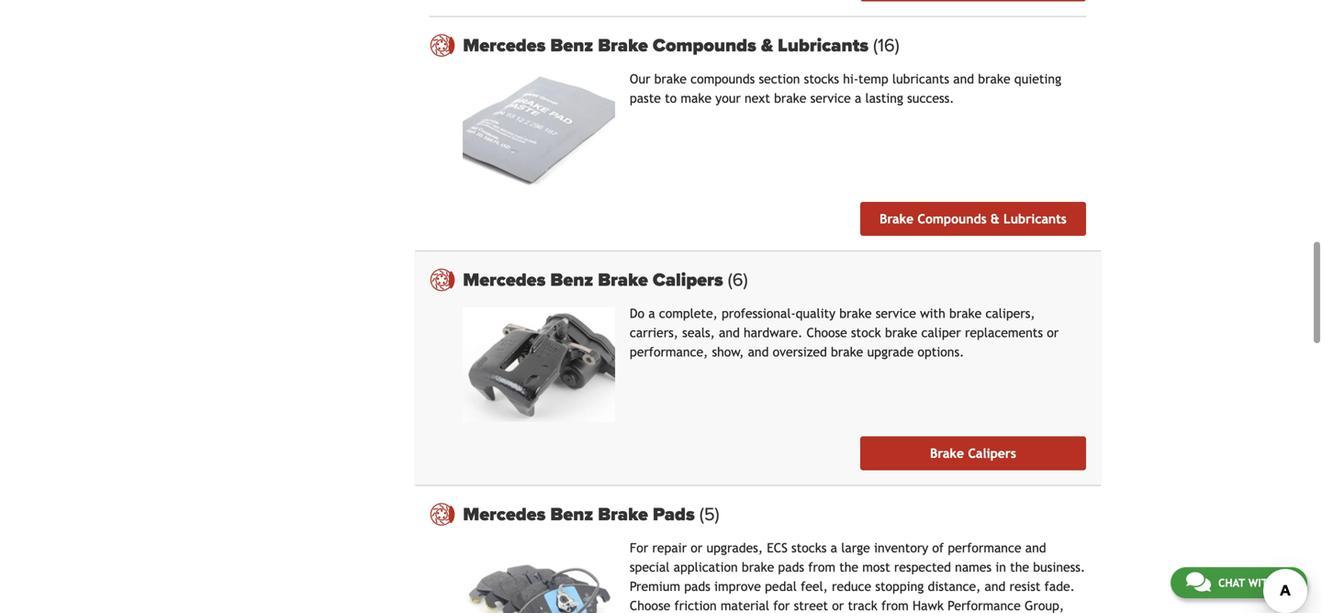 Task type: describe. For each thing, give the bounding box(es) containing it.
brake up to
[[654, 72, 687, 86]]

large
[[841, 541, 870, 556]]

upgrades,
[[707, 541, 763, 556]]

mercedes benz                                                                                    brake pads link
[[463, 504, 1086, 526]]

mercedes benz                                                                                    brake calipers
[[463, 269, 728, 291]]

friction
[[674, 599, 717, 613]]

brake left quieting
[[978, 72, 1011, 86]]

compounds
[[691, 72, 755, 86]]

a inside do a complete, professional-quality brake service with brake calipers, carriers, seals, and hardware. choose stock brake caliper replacements or performance, show, and oversized brake upgrade options.
[[648, 306, 655, 321]]

feel,
[[801, 579, 828, 594]]

for
[[630, 541, 648, 556]]

brake for pads
[[598, 504, 648, 526]]

brake inside "for repair or upgrades, ecs stocks a large inventory of performance and special application brake pads from the most respected names in the business. premium pads improve pedal feel, reduce stopping distance, and resist fade. choose friction material for street or track from hawk performance gro"
[[742, 560, 774, 575]]

distance,
[[928, 579, 981, 594]]

hi-
[[843, 72, 859, 86]]

chat with us link
[[1171, 567, 1308, 599]]

1 the from the left
[[839, 560, 859, 575]]

us
[[1279, 577, 1292, 589]]

lasting
[[865, 91, 903, 106]]

a inside "for repair or upgrades, ecs stocks a large inventory of performance and special application brake pads from the most respected names in the business. premium pads improve pedal feel, reduce stopping distance, and resist fade. choose friction material for street or track from hawk performance gro"
[[831, 541, 837, 556]]

complete,
[[659, 306, 718, 321]]

fade.
[[1045, 579, 1075, 594]]

caliper
[[921, 326, 961, 340]]

inventory
[[874, 541, 929, 556]]

replacements
[[965, 326, 1043, 340]]

and inside our brake compounds section stocks hi-temp lubricants and brake quieting paste to make your next brake service a lasting success.
[[953, 72, 974, 86]]

a inside our brake compounds section stocks hi-temp lubricants and brake quieting paste to make your next brake service a lasting success.
[[855, 91, 862, 106]]

special
[[630, 560, 670, 575]]

brake for compounds
[[598, 34, 648, 57]]

calipers inside 'link'
[[968, 446, 1016, 461]]

options.
[[918, 345, 964, 360]]

brake compounds & lubricants link
[[860, 202, 1086, 236]]

hardware.
[[744, 326, 803, 340]]

repair
[[652, 541, 687, 556]]

brake pads thumbnail image image
[[463, 542, 615, 613]]

mercedes for mercedes benz                                                                                    brake pads
[[463, 504, 546, 526]]

respected
[[894, 560, 951, 575]]

service inside do a complete, professional-quality brake service with brake calipers, carriers, seals, and hardware. choose stock brake caliper replacements or performance, show, and oversized brake upgrade options.
[[876, 306, 916, 321]]

benz for pads
[[550, 504, 593, 526]]

show,
[[712, 345, 744, 360]]

seals,
[[682, 326, 715, 340]]

service inside our brake compounds section stocks hi-temp lubricants and brake quieting paste to make your next brake service a lasting success.
[[810, 91, 851, 106]]

make
[[681, 91, 712, 106]]

quieting
[[1014, 72, 1062, 86]]

brake compounds & lubricants thumbnail image image
[[463, 73, 615, 187]]

mercedes benz                                                                                    brake calipers link
[[463, 269, 1086, 291]]

ecs
[[767, 541, 788, 556]]

brake calipers
[[930, 446, 1016, 461]]

performance
[[948, 599, 1021, 613]]

performance,
[[630, 345, 708, 360]]

benz for calipers
[[550, 269, 593, 291]]

performance
[[948, 541, 1022, 556]]

in
[[996, 560, 1006, 575]]

1 horizontal spatial or
[[832, 599, 844, 613]]

names
[[955, 560, 992, 575]]

0 horizontal spatial compounds
[[653, 34, 756, 57]]

our
[[630, 72, 650, 86]]

1 vertical spatial or
[[691, 541, 703, 556]]

brake calipers thumbnail image image
[[463, 308, 615, 422]]

brake down the section
[[774, 91, 807, 106]]

1 vertical spatial lubricants
[[1004, 212, 1067, 226]]

mercedes benz                                                                                    brake compounds & lubricants
[[463, 34, 873, 57]]

section
[[759, 72, 800, 86]]

upgrade
[[867, 345, 914, 360]]

lubricants
[[892, 72, 949, 86]]

carriers,
[[630, 326, 679, 340]]

and up business. on the bottom right
[[1025, 541, 1046, 556]]

pedal
[[765, 579, 797, 594]]

mercedes benz                                                                                    brake pads
[[463, 504, 700, 526]]

track
[[848, 599, 878, 613]]

resist
[[1010, 579, 1041, 594]]

paste
[[630, 91, 661, 106]]

0 horizontal spatial pads
[[684, 579, 711, 594]]



Task type: locate. For each thing, give the bounding box(es) containing it.
0 vertical spatial calipers
[[653, 269, 723, 291]]

stocks left hi-
[[804, 72, 839, 86]]

brake up stock
[[839, 306, 872, 321]]

service up stock
[[876, 306, 916, 321]]

mercedes for mercedes benz                                                                                    brake compounds & lubricants
[[463, 34, 546, 57]]

stocks inside "for repair or upgrades, ecs stocks a large inventory of performance and special application brake pads from the most respected names in the business. premium pads improve pedal feel, reduce stopping distance, and resist fade. choose friction material for street or track from hawk performance gro"
[[792, 541, 827, 556]]

with
[[920, 306, 946, 321], [1248, 577, 1276, 589]]

mercedes up 'brake pads thumbnail image'
[[463, 504, 546, 526]]

with inside do a complete, professional-quality brake service with brake calipers, carriers, seals, and hardware. choose stock brake caliper replacements or performance, show, and oversized brake upgrade options.
[[920, 306, 946, 321]]

compounds
[[653, 34, 756, 57], [918, 212, 987, 226]]

do
[[630, 306, 645, 321]]

application
[[674, 560, 738, 575]]

0 vertical spatial stocks
[[804, 72, 839, 86]]

brake
[[598, 34, 648, 57], [880, 212, 914, 226], [598, 269, 648, 291], [930, 446, 964, 461], [598, 504, 648, 526]]

2 vertical spatial or
[[832, 599, 844, 613]]

0 vertical spatial service
[[810, 91, 851, 106]]

0 horizontal spatial with
[[920, 306, 946, 321]]

2 mercedes from the top
[[463, 269, 546, 291]]

brake inside 'link'
[[930, 446, 964, 461]]

oversized
[[773, 345, 827, 360]]

or inside do a complete, professional-quality brake service with brake calipers, carriers, seals, and hardware. choose stock brake caliper replacements or performance, show, and oversized brake upgrade options.
[[1047, 326, 1059, 340]]

brake
[[654, 72, 687, 86], [978, 72, 1011, 86], [774, 91, 807, 106], [839, 306, 872, 321], [949, 306, 982, 321], [885, 326, 918, 340], [831, 345, 863, 360], [742, 560, 774, 575]]

1 horizontal spatial from
[[881, 599, 909, 613]]

stocks
[[804, 72, 839, 86], [792, 541, 827, 556]]

0 horizontal spatial from
[[808, 560, 836, 575]]

0 vertical spatial choose
[[807, 326, 847, 340]]

or down reduce
[[832, 599, 844, 613]]

0 vertical spatial compounds
[[653, 34, 756, 57]]

2 horizontal spatial or
[[1047, 326, 1059, 340]]

your
[[716, 91, 741, 106]]

calipers
[[653, 269, 723, 291], [968, 446, 1016, 461]]

choose down the premium
[[630, 599, 671, 613]]

brake up caliper
[[949, 306, 982, 321]]

stock
[[851, 326, 881, 340]]

and up the success.
[[953, 72, 974, 86]]

with up caliper
[[920, 306, 946, 321]]

benz for compounds
[[550, 34, 593, 57]]

mercedes
[[463, 34, 546, 57], [463, 269, 546, 291], [463, 504, 546, 526]]

the right in in the right of the page
[[1010, 560, 1029, 575]]

the
[[839, 560, 859, 575], [1010, 560, 1029, 575]]

1 horizontal spatial compounds
[[918, 212, 987, 226]]

0 horizontal spatial service
[[810, 91, 851, 106]]

mercedes up brake compounds & lubricants thumbnail image
[[463, 34, 546, 57]]

chat with us
[[1218, 577, 1292, 589]]

0 horizontal spatial lubricants
[[778, 34, 869, 57]]

stopping
[[875, 579, 924, 594]]

and up show,
[[719, 326, 740, 340]]

a left "large"
[[831, 541, 837, 556]]

1 horizontal spatial pads
[[778, 560, 804, 575]]

success.
[[907, 91, 954, 106]]

for
[[773, 599, 790, 613]]

choose
[[807, 326, 847, 340], [630, 599, 671, 613]]

to
[[665, 91, 677, 106]]

2 vertical spatial mercedes
[[463, 504, 546, 526]]

a
[[855, 91, 862, 106], [648, 306, 655, 321], [831, 541, 837, 556]]

0 horizontal spatial or
[[691, 541, 703, 556]]

benz up 'brake pads thumbnail image'
[[550, 504, 593, 526]]

or up application
[[691, 541, 703, 556]]

1 horizontal spatial choose
[[807, 326, 847, 340]]

benz up brake calipers thumbnail image
[[550, 269, 593, 291]]

pads
[[778, 560, 804, 575], [684, 579, 711, 594]]

benz up brake compounds & lubricants thumbnail image
[[550, 34, 593, 57]]

brake for calipers
[[598, 269, 648, 291]]

mercedes up brake calipers thumbnail image
[[463, 269, 546, 291]]

for repair or upgrades, ecs stocks a large inventory of performance and special application brake pads from the most respected names in the business. premium pads improve pedal feel, reduce stopping distance, and resist fade. choose friction material for street or track from hawk performance gro
[[630, 541, 1085, 613]]

0 horizontal spatial &
[[761, 34, 773, 57]]

and
[[953, 72, 974, 86], [719, 326, 740, 340], [748, 345, 769, 360], [1025, 541, 1046, 556], [985, 579, 1006, 594]]

brake down ecs
[[742, 560, 774, 575]]

1 vertical spatial with
[[1248, 577, 1276, 589]]

stocks right ecs
[[792, 541, 827, 556]]

service down hi-
[[810, 91, 851, 106]]

professional-
[[722, 306, 796, 321]]

brake calipers link
[[860, 437, 1086, 471]]

brake compounds & lubricants
[[880, 212, 1067, 226]]

1 vertical spatial compounds
[[918, 212, 987, 226]]

calipers,
[[986, 306, 1035, 321]]

0 horizontal spatial the
[[839, 560, 859, 575]]

0 vertical spatial &
[[761, 34, 773, 57]]

1 vertical spatial service
[[876, 306, 916, 321]]

and down hardware.
[[748, 345, 769, 360]]

1 horizontal spatial a
[[831, 541, 837, 556]]

2 benz from the top
[[550, 269, 593, 291]]

1 vertical spatial stocks
[[792, 541, 827, 556]]

the up reduce
[[839, 560, 859, 575]]

lubricants
[[778, 34, 869, 57], [1004, 212, 1067, 226]]

2 vertical spatial benz
[[550, 504, 593, 526]]

1 horizontal spatial lubricants
[[1004, 212, 1067, 226]]

do a complete, professional-quality brake service with brake calipers, carriers, seals, and hardware. choose stock brake caliper replacements or performance, show, and oversized brake upgrade options.
[[630, 306, 1059, 360]]

1 horizontal spatial &
[[991, 212, 1000, 226]]

0 vertical spatial pads
[[778, 560, 804, 575]]

1 mercedes from the top
[[463, 34, 546, 57]]

0 horizontal spatial choose
[[630, 599, 671, 613]]

1 vertical spatial from
[[881, 599, 909, 613]]

&
[[761, 34, 773, 57], [991, 212, 1000, 226]]

and down in in the right of the page
[[985, 579, 1006, 594]]

street
[[794, 599, 828, 613]]

with left us
[[1248, 577, 1276, 589]]

1 horizontal spatial calipers
[[968, 446, 1016, 461]]

our brake compounds section stocks hi-temp lubricants and brake quieting paste to make your next brake service a lasting success.
[[630, 72, 1062, 106]]

0 vertical spatial lubricants
[[778, 34, 869, 57]]

most
[[862, 560, 890, 575]]

premium
[[630, 579, 680, 594]]

material
[[721, 599, 769, 613]]

1 benz from the top
[[550, 34, 593, 57]]

of
[[932, 541, 944, 556]]

benz
[[550, 34, 593, 57], [550, 269, 593, 291], [550, 504, 593, 526]]

1 horizontal spatial service
[[876, 306, 916, 321]]

1 horizontal spatial the
[[1010, 560, 1029, 575]]

comments image
[[1186, 571, 1211, 593]]

2 the from the left
[[1010, 560, 1029, 575]]

choose inside "for repair or upgrades, ecs stocks a large inventory of performance and special application brake pads from the most respected names in the business. premium pads improve pedal feel, reduce stopping distance, and resist fade. choose friction material for street or track from hawk performance gro"
[[630, 599, 671, 613]]

stocks inside our brake compounds section stocks hi-temp lubricants and brake quieting paste to make your next brake service a lasting success.
[[804, 72, 839, 86]]

0 vertical spatial benz
[[550, 34, 593, 57]]

1 horizontal spatial with
[[1248, 577, 1276, 589]]

0 vertical spatial mercedes
[[463, 34, 546, 57]]

from
[[808, 560, 836, 575], [881, 599, 909, 613]]

a down hi-
[[855, 91, 862, 106]]

from down the stopping in the bottom of the page
[[881, 599, 909, 613]]

next
[[745, 91, 770, 106]]

2 vertical spatial a
[[831, 541, 837, 556]]

3 benz from the top
[[550, 504, 593, 526]]

1 vertical spatial choose
[[630, 599, 671, 613]]

0 horizontal spatial a
[[648, 306, 655, 321]]

1 vertical spatial calipers
[[968, 446, 1016, 461]]

1 vertical spatial benz
[[550, 269, 593, 291]]

choose inside do a complete, professional-quality brake service with brake calipers, carriers, seals, and hardware. choose stock brake caliper replacements or performance, show, and oversized brake upgrade options.
[[807, 326, 847, 340]]

chat
[[1218, 577, 1245, 589]]

business.
[[1033, 560, 1085, 575]]

from up feel,
[[808, 560, 836, 575]]

1 vertical spatial mercedes
[[463, 269, 546, 291]]

1 vertical spatial &
[[991, 212, 1000, 226]]

service
[[810, 91, 851, 106], [876, 306, 916, 321]]

0 vertical spatial from
[[808, 560, 836, 575]]

pads up "pedal" on the right of page
[[778, 560, 804, 575]]

3 mercedes from the top
[[463, 504, 546, 526]]

mercedes for mercedes benz                                                                                    brake calipers
[[463, 269, 546, 291]]

hawk
[[913, 599, 944, 613]]

0 vertical spatial with
[[920, 306, 946, 321]]

quality
[[796, 306, 836, 321]]

choose down quality
[[807, 326, 847, 340]]

temp
[[859, 72, 889, 86]]

a right do
[[648, 306, 655, 321]]

0 vertical spatial or
[[1047, 326, 1059, 340]]

improve
[[714, 579, 761, 594]]

0 horizontal spatial calipers
[[653, 269, 723, 291]]

or
[[1047, 326, 1059, 340], [691, 541, 703, 556], [832, 599, 844, 613]]

brake up upgrade
[[885, 326, 918, 340]]

pads up the 'friction'
[[684, 579, 711, 594]]

brake down stock
[[831, 345, 863, 360]]

1 vertical spatial a
[[648, 306, 655, 321]]

0 vertical spatial a
[[855, 91, 862, 106]]

mercedes benz                                                                                    brake compounds & lubricants link
[[463, 34, 1086, 57]]

1 vertical spatial pads
[[684, 579, 711, 594]]

reduce
[[832, 579, 871, 594]]

or right replacements
[[1047, 326, 1059, 340]]

pads
[[653, 504, 695, 526]]

2 horizontal spatial a
[[855, 91, 862, 106]]



Task type: vqa. For each thing, say whether or not it's contained in the screenshot.
Mercedes
yes



